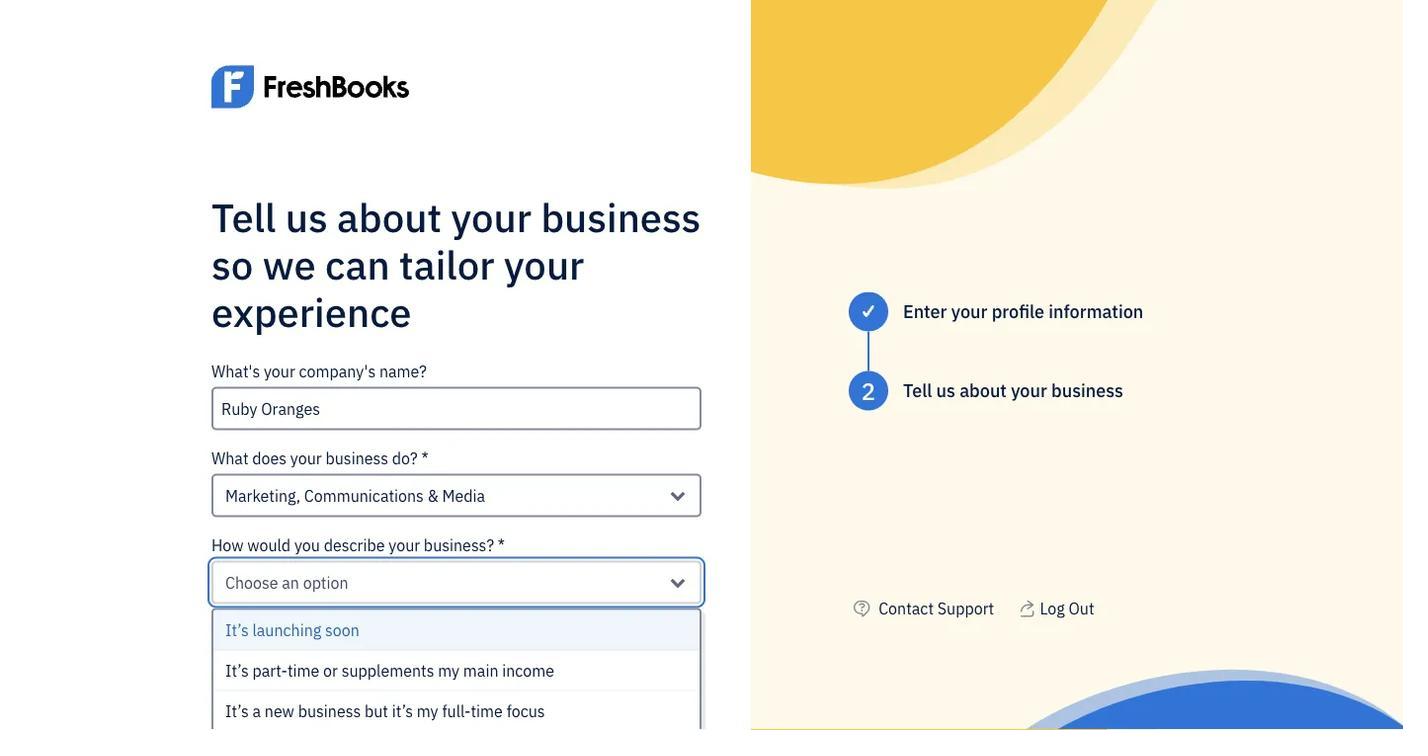 Task type: locate. For each thing, give the bounding box(es) containing it.
*
[[421, 448, 429, 469], [498, 535, 505, 556]]

how long does it take to complete your services?
[[211, 709, 557, 730]]

1 vertical spatial what's
[[211, 622, 260, 643]]

and
[[609, 682, 637, 703]]

1 vertical spatial how
[[211, 709, 244, 730]]

logout image
[[1018, 597, 1036, 621]]

3 it's from the top
[[225, 701, 249, 722]]

does up the marketing,
[[252, 448, 287, 469]]

1 vertical spatial my
[[417, 701, 438, 722]]

revenue
[[374, 622, 431, 643]]

it's launching soon option
[[213, 610, 700, 651]]

1 what's from the top
[[211, 361, 260, 382]]

time inside "option"
[[288, 660, 320, 681]]

list box
[[213, 610, 700, 730]]

complete
[[385, 709, 452, 730]]

time inside option
[[471, 701, 503, 722]]

us for tell us about your business so we can tailor your experience
[[285, 191, 328, 243]]

1 it's from the top
[[225, 620, 249, 641]]

Choose an option field
[[211, 561, 702, 605]]

it's a new business but it's my full-time focus
[[225, 701, 545, 722]]

how would you describe your business? *
[[211, 535, 505, 556]]

it
[[320, 709, 329, 730]]

1 horizontal spatial us
[[937, 379, 956, 402]]

time
[[288, 660, 320, 681], [471, 701, 503, 722]]

finish
[[640, 682, 684, 703]]

what's for what's your company's name?
[[211, 361, 260, 382]]

focus
[[507, 701, 545, 722]]

* right do?
[[421, 448, 429, 469]]

my inside option
[[417, 701, 438, 722]]

does
[[252, 448, 287, 469], [282, 709, 316, 730]]

what's
[[211, 361, 260, 382], [211, 622, 260, 643]]

what's your company's name?
[[211, 361, 427, 382]]

enter your profile information
[[903, 300, 1144, 323]]

0 horizontal spatial us
[[285, 191, 328, 243]]

new
[[265, 701, 294, 722]]

us inside tell us about your business so we can tailor your experience
[[285, 191, 328, 243]]

out
[[1069, 599, 1095, 619]]

year?
[[465, 622, 503, 643]]

1 vertical spatial does
[[282, 709, 316, 730]]

my
[[438, 660, 460, 681], [417, 701, 438, 722]]

1 horizontal spatial *
[[498, 535, 505, 556]]

1 vertical spatial it's
[[225, 660, 249, 681]]

how
[[211, 535, 244, 556], [211, 709, 244, 730]]

it's down choose
[[225, 620, 249, 641]]

it's inside "option"
[[225, 660, 249, 681]]

0 vertical spatial time
[[288, 660, 320, 681]]

2 what's from the top
[[211, 622, 260, 643]]

but
[[365, 701, 388, 722]]

part-
[[252, 660, 288, 681]]

name?
[[379, 361, 427, 382]]

what does your business do? *
[[211, 448, 429, 469]]

2 how from the top
[[211, 709, 244, 730]]

take
[[333, 709, 364, 730]]

2 it's from the top
[[225, 660, 249, 681]]

us down enter
[[937, 379, 956, 402]]

what's up part-
[[211, 622, 260, 643]]

my right the it's
[[417, 701, 438, 722]]

my left main
[[438, 660, 460, 681]]

business inside tell us about your business so we can tailor your experience
[[541, 191, 701, 243]]

tell for tell us about your business
[[903, 379, 932, 402]]

tell us about your business so we can tailor your experience
[[211, 191, 701, 338]]

about inside tell us about your business so we can tailor your experience
[[337, 191, 442, 243]]

us right so
[[285, 191, 328, 243]]

describe
[[324, 535, 385, 556]]

1 vertical spatial about
[[960, 379, 1007, 402]]

0 vertical spatial how
[[211, 535, 244, 556]]

1 vertical spatial time
[[471, 701, 503, 722]]

contact
[[879, 599, 934, 619]]

None text field
[[211, 387, 702, 431]]

0 horizontal spatial *
[[421, 448, 429, 469]]

your
[[451, 191, 532, 243], [504, 239, 584, 290], [951, 300, 988, 323], [264, 361, 295, 382], [1011, 379, 1047, 402], [290, 448, 322, 469], [389, 535, 420, 556], [264, 622, 295, 643], [456, 709, 487, 730]]

save and finish
[[569, 682, 684, 703]]

it's
[[225, 620, 249, 641], [225, 660, 249, 681], [225, 701, 249, 722]]

0 vertical spatial what's
[[211, 361, 260, 382]]

business?
[[424, 535, 494, 556]]

0 vertical spatial does
[[252, 448, 287, 469]]

would
[[247, 535, 291, 556]]

1 horizontal spatial about
[[960, 379, 1007, 402]]

business
[[541, 191, 701, 243], [1052, 379, 1124, 402], [326, 448, 388, 469], [298, 701, 361, 722]]

0 vertical spatial about
[[337, 191, 442, 243]]

0 horizontal spatial about
[[337, 191, 442, 243]]

1 vertical spatial tell
[[903, 379, 932, 402]]

long
[[247, 709, 278, 730]]

how left a
[[211, 709, 244, 730]]

does left it
[[282, 709, 316, 730]]

choose
[[225, 572, 278, 593]]

what's up what
[[211, 361, 260, 382]]

tell inside tell us about your business so we can tailor your experience
[[211, 191, 276, 243]]

media
[[442, 485, 485, 506]]

support
[[938, 599, 994, 619]]

0 vertical spatial *
[[421, 448, 429, 469]]

2 vertical spatial it's
[[225, 701, 249, 722]]

tell
[[211, 191, 276, 243], [903, 379, 932, 402]]

how for how would you describe your business? *
[[211, 535, 244, 556]]

0 vertical spatial tell
[[211, 191, 276, 243]]

0 horizontal spatial tell
[[211, 191, 276, 243]]

my inside "option"
[[438, 660, 460, 681]]

contact support link
[[879, 599, 994, 619]]

choose an option
[[225, 572, 348, 593]]

how left would
[[211, 535, 244, 556]]

1 how from the top
[[211, 535, 244, 556]]

about for tell us about your business so we can tailor your experience
[[337, 191, 442, 243]]

1 horizontal spatial time
[[471, 701, 503, 722]]

0 vertical spatial my
[[438, 660, 460, 681]]

tell for tell us about your business so we can tailor your experience
[[211, 191, 276, 243]]

business inside option
[[298, 701, 361, 722]]

it's left part-
[[225, 660, 249, 681]]

freshbooks logo image
[[211, 36, 409, 138]]

enter
[[903, 300, 947, 323]]

it's part-time or supplements my main income option
[[213, 651, 700, 692]]

1 horizontal spatial tell
[[903, 379, 932, 402]]

information
[[1049, 300, 1144, 323]]

experience
[[211, 286, 412, 338]]

1 vertical spatial us
[[937, 379, 956, 402]]

* right business?
[[498, 535, 505, 556]]

full-
[[442, 701, 471, 722]]

us for tell us about your business
[[937, 379, 956, 402]]

it's left a
[[225, 701, 249, 722]]

supplements
[[342, 660, 434, 681]]

us
[[285, 191, 328, 243], [937, 379, 956, 402]]

0 vertical spatial us
[[285, 191, 328, 243]]

0 horizontal spatial time
[[288, 660, 320, 681]]

1 vertical spatial *
[[498, 535, 505, 556]]

contact support
[[879, 599, 994, 619]]

0 vertical spatial it's
[[225, 620, 249, 641]]

marketing,
[[225, 485, 301, 506]]

about
[[337, 191, 442, 243], [960, 379, 1007, 402]]



Task type: vqa. For each thing, say whether or not it's contained in the screenshot.
It's related to It's part-time or supplements my main income
yes



Task type: describe. For each thing, give the bounding box(es) containing it.
it's part-time or supplements my main income
[[225, 660, 554, 681]]

to
[[367, 709, 382, 730]]

we
[[263, 239, 316, 290]]

do?
[[392, 448, 418, 469]]

Marketing, Communications & Media field
[[211, 474, 702, 518]]

what's your estimated revenue this year?
[[211, 622, 503, 643]]

can
[[325, 239, 390, 290]]

log out
[[1040, 599, 1095, 619]]

list box containing it's launching soon
[[213, 610, 700, 730]]

income
[[502, 660, 554, 681]]

you
[[294, 535, 320, 556]]

this
[[435, 622, 461, 643]]

support image
[[849, 597, 875, 621]]

what's for what's your estimated revenue this year?
[[211, 622, 260, 643]]

it's launching soon
[[225, 620, 360, 641]]

main
[[463, 660, 499, 681]]

soon
[[325, 620, 360, 641]]

it's for it's a new business but it's my full-time focus
[[225, 701, 249, 722]]

log out button
[[1018, 597, 1095, 621]]

back
[[493, 681, 532, 704]]

log
[[1040, 599, 1065, 619]]

tell us about your business
[[903, 379, 1124, 402]]

or
[[323, 660, 338, 681]]

so
[[211, 239, 253, 290]]

about for tell us about your business
[[960, 379, 1007, 402]]

option
[[303, 572, 348, 593]]

company's
[[299, 361, 376, 382]]

launching
[[252, 620, 321, 641]]

it's for it's part-time or supplements my main income
[[225, 660, 249, 681]]

it's for it's launching soon
[[225, 620, 249, 641]]

&
[[428, 485, 439, 506]]

save
[[569, 682, 606, 703]]

an
[[282, 572, 299, 593]]

tailor
[[399, 239, 495, 290]]

it's
[[392, 701, 413, 722]]

what
[[211, 448, 249, 469]]

profile
[[992, 300, 1045, 323]]

back button
[[477, 673, 548, 713]]

how for how long does it take to complete your services?
[[211, 709, 244, 730]]

communications
[[304, 485, 424, 506]]

it's a new business but it's my full-time focus option
[[213, 692, 700, 730]]

save and finish button
[[552, 671, 702, 715]]

a
[[252, 701, 261, 722]]

services?
[[491, 709, 557, 730]]

marketing, communications & media
[[225, 485, 485, 506]]

estimated
[[299, 622, 370, 643]]



